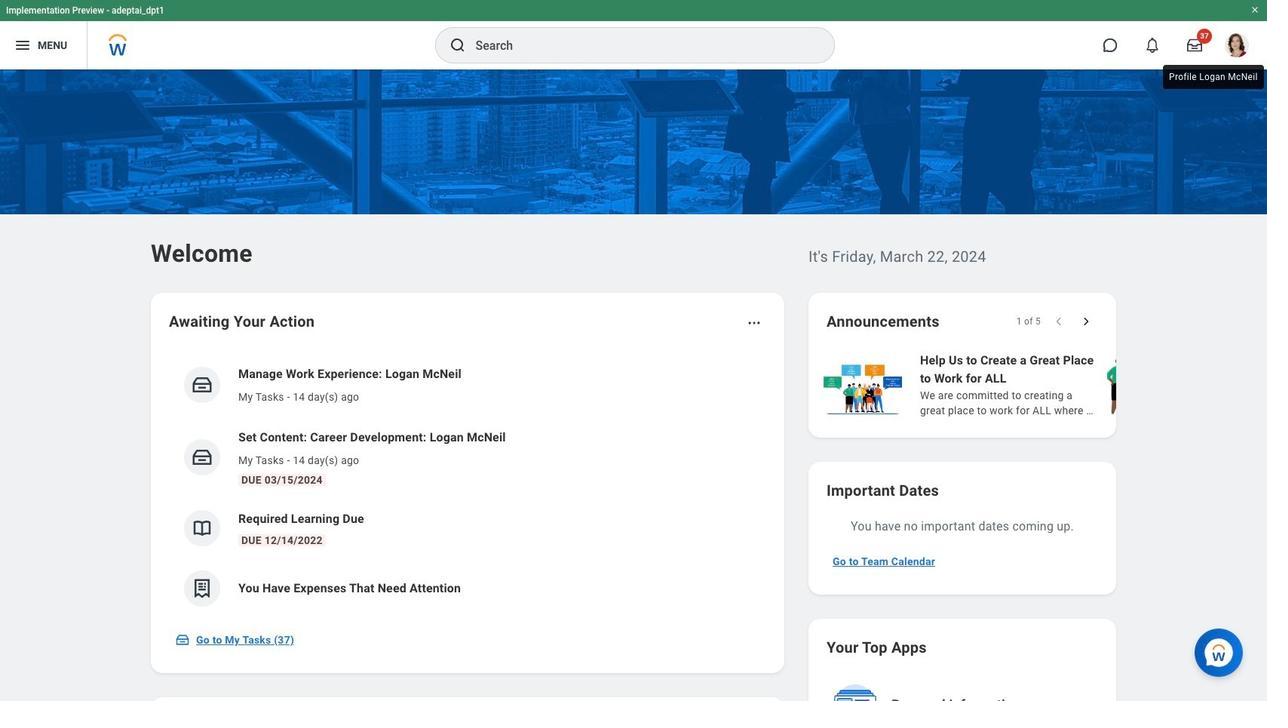 Task type: locate. For each thing, give the bounding box(es) containing it.
status
[[1017, 315, 1041, 328]]

main content
[[0, 69, 1268, 701]]

chevron left small image
[[1052, 314, 1067, 329]]

1 inbox image from the top
[[191, 374, 214, 396]]

inbox image
[[191, 374, 214, 396], [191, 446, 214, 469]]

Search Workday  search field
[[476, 29, 803, 62]]

notifications large image
[[1146, 38, 1161, 53]]

list
[[821, 350, 1268, 420], [169, 353, 767, 619]]

banner
[[0, 0, 1268, 69]]

1 vertical spatial inbox image
[[191, 446, 214, 469]]

0 vertical spatial inbox image
[[191, 374, 214, 396]]

related actions image
[[747, 315, 762, 331]]

close environment banner image
[[1251, 5, 1260, 14]]

tooltip
[[1161, 62, 1268, 92]]

dashboard expenses image
[[191, 577, 214, 600]]

book open image
[[191, 517, 214, 540]]

inbox image
[[175, 632, 190, 648]]

0 horizontal spatial list
[[169, 353, 767, 619]]



Task type: vqa. For each thing, say whether or not it's contained in the screenshot.
Logan McNeil image
no



Task type: describe. For each thing, give the bounding box(es) containing it.
inbox large image
[[1188, 38, 1203, 53]]

2 inbox image from the top
[[191, 446, 214, 469]]

profile logan mcneil image
[[1226, 33, 1250, 60]]

1 horizontal spatial list
[[821, 350, 1268, 420]]

search image
[[449, 36, 467, 54]]

justify image
[[14, 36, 32, 54]]

chevron right small image
[[1079, 314, 1094, 329]]



